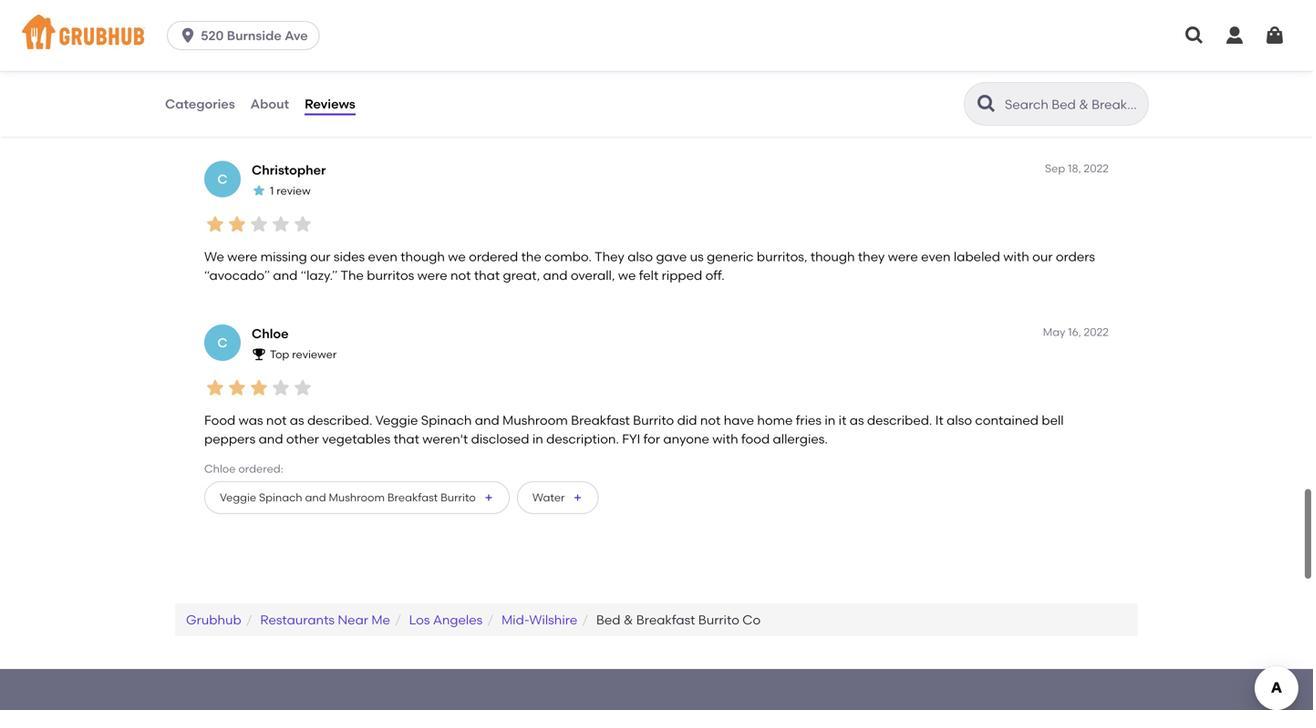 Task type: locate. For each thing, give the bounding box(es) containing it.
also right it
[[947, 413, 972, 428]]

los angeles link
[[409, 612, 483, 628]]

grubhub link
[[186, 612, 241, 628]]

2022 right 18,
[[1084, 162, 1109, 175]]

the down sides
[[341, 267, 364, 283]]

0 horizontal spatial our
[[310, 249, 331, 264]]

0 vertical spatial with
[[1004, 249, 1029, 264]]

as right the it
[[850, 413, 864, 428]]

our
[[310, 249, 331, 264], [1033, 249, 1053, 264]]

1 horizontal spatial in
[[825, 413, 836, 428]]

plus icon image inside veggie spinach and mushroom breakfast burrito button
[[483, 492, 494, 503]]

burrito
[[441, 105, 476, 118], [633, 413, 674, 428], [441, 491, 476, 504], [698, 612, 740, 628]]

svg image
[[1184, 25, 1206, 47], [1224, 25, 1246, 47], [1264, 25, 1286, 47]]

1 horizontal spatial as
[[850, 413, 864, 428]]

veggie up vegetables
[[375, 413, 418, 428]]

bed & breakfast burrito co
[[596, 612, 761, 628]]

1 vertical spatial was
[[239, 413, 263, 428]]

1 vertical spatial chloe
[[204, 462, 236, 476]]

mushroom down fresh.
[[329, 105, 385, 118]]

was inside food was not as described. veggie spinach and mushroom breakfast burrito did not have home fries in it as described. it also contained bell peppers and other vegetables that weren't disclosed in description. fyi for anyone with food allergies.
[[239, 413, 263, 428]]

0 horizontal spatial with
[[712, 431, 738, 447]]

plus icon image for veggie spinach and mushroom breakfast burrito
[[483, 492, 494, 503]]

described. left it
[[867, 413, 932, 428]]

18,
[[1068, 162, 1081, 175]]

vegetables
[[322, 431, 391, 447]]

trophy icon image
[[252, 347, 266, 361]]

the down 520
[[204, 45, 227, 61]]

2 vertical spatial veggie
[[220, 491, 256, 504]]

1 vertical spatial with
[[712, 431, 738, 447]]

1 vertical spatial veggie spinach and mushroom breakfast burrito button
[[204, 481, 510, 514]]

off.
[[706, 267, 725, 283]]

veggie spinach and mushroom breakfast burrito
[[220, 105, 476, 118], [220, 491, 476, 504]]

0 horizontal spatial plus icon image
[[483, 492, 494, 503]]

fresh.
[[349, 45, 382, 61]]

breakfast
[[387, 105, 438, 118], [571, 413, 630, 428], [387, 491, 438, 504], [636, 612, 695, 628]]

breakfast up the description.
[[571, 413, 630, 428]]

though left they
[[811, 249, 855, 264]]

not right did
[[700, 413, 721, 428]]

reviews button
[[304, 71, 356, 137]]

was up peppers
[[239, 413, 263, 428]]

1 vertical spatial mushroom
[[503, 413, 568, 428]]

we left felt
[[618, 267, 636, 283]]

our left orders
[[1033, 249, 1053, 264]]

2 horizontal spatial food
[[741, 431, 770, 447]]

1 horizontal spatial food
[[290, 45, 318, 61]]

the
[[204, 45, 227, 61], [341, 267, 364, 283]]

1 vertical spatial spinach
[[421, 413, 472, 428]]

and down other
[[305, 491, 326, 504]]

mushroom
[[329, 105, 385, 118], [503, 413, 568, 428], [329, 491, 385, 504]]

chloe up top
[[252, 326, 289, 342]]

food down burnside
[[231, 45, 259, 61]]

2 c from the top
[[217, 335, 228, 351]]

were up ""avocado"" at the top of page
[[227, 249, 257, 264]]

1 vertical spatial also
[[947, 413, 972, 428]]

0 vertical spatial also
[[628, 249, 653, 264]]

0 vertical spatial chloe
[[252, 326, 289, 342]]

0 horizontal spatial svg image
[[1184, 25, 1206, 47]]

0 horizontal spatial described.
[[307, 413, 372, 428]]

0 horizontal spatial not
[[266, 413, 287, 428]]

mid-wilshire link
[[502, 612, 577, 628]]

that inside food was not as described. veggie spinach and mushroom breakfast burrito did not have home fries in it as described. it also contained bell peppers and other vegetables that weren't disclosed in description. fyi for anyone with food allergies.
[[394, 431, 419, 447]]

angeles
[[433, 612, 483, 628]]

that
[[474, 267, 500, 283], [394, 431, 419, 447]]

1 horizontal spatial though
[[811, 249, 855, 264]]

1 vertical spatial in
[[532, 431, 543, 447]]

generic
[[707, 249, 754, 264]]

described. up vegetables
[[307, 413, 372, 428]]

we left ordered
[[448, 249, 466, 264]]

veggie down chloe ordered:
[[220, 491, 256, 504]]

gave
[[656, 249, 687, 264]]

chloe down peppers
[[204, 462, 236, 476]]

1 vertical spatial veggie spinach and mushroom breakfast burrito
[[220, 491, 476, 504]]

mushroom down vegetables
[[329, 491, 385, 504]]

0 vertical spatial veggie spinach and mushroom breakfast burrito button
[[204, 95, 510, 128]]

1 c from the top
[[217, 171, 228, 187]]

food inside food was not as described. veggie spinach and mushroom breakfast burrito did not have home fries in it as described. it also contained bell peppers and other vegetables that weren't disclosed in description. fyi for anyone with food allergies.
[[741, 431, 770, 447]]

not up other
[[266, 413, 287, 428]]

veggie spinach and mushroom breakfast burrito button
[[204, 95, 510, 128], [204, 481, 510, 514]]

with
[[1004, 249, 1029, 264], [712, 431, 738, 447]]

c left 1 on the top of the page
[[217, 171, 228, 187]]

food down have at the right bottom of page
[[741, 431, 770, 447]]

not down ordered
[[450, 267, 471, 283]]

about
[[250, 96, 289, 112]]

as up other
[[290, 413, 304, 428]]

chloe
[[252, 326, 289, 342], [204, 462, 236, 476]]

mid-
[[502, 612, 529, 628]]

spinach inside food was not as described. veggie spinach and mushroom breakfast burrito did not have home fries in it as described. it also contained bell peppers and other vegetables that weren't disclosed in description. fyi for anyone with food allergies.
[[421, 413, 472, 428]]

0 horizontal spatial were
[[227, 249, 257, 264]]

search icon image
[[976, 93, 998, 115]]

chloe for chloe
[[252, 326, 289, 342]]

star icon image
[[204, 10, 226, 32], [226, 10, 248, 32], [248, 10, 270, 32], [270, 10, 292, 32], [292, 10, 314, 32], [252, 183, 266, 198], [204, 214, 226, 235], [226, 214, 248, 235], [248, 214, 270, 235], [270, 214, 292, 235], [292, 214, 314, 235], [204, 377, 226, 399], [226, 377, 248, 399], [248, 377, 270, 399], [270, 377, 292, 399], [292, 377, 314, 399]]

ordered: down peppers
[[238, 462, 283, 476]]

were right they
[[888, 249, 918, 264]]

were right burritos
[[417, 267, 447, 283]]

food
[[231, 45, 259, 61], [290, 45, 318, 61], [741, 431, 770, 447]]

in left the it
[[825, 413, 836, 428]]

0 horizontal spatial that
[[394, 431, 419, 447]]

1 vertical spatial we
[[618, 267, 636, 283]]

sep
[[1045, 162, 1065, 175]]

the food was food and fresh.
[[204, 45, 382, 61]]

1 horizontal spatial svg image
[[1224, 25, 1246, 47]]

1 vertical spatial 2022
[[1084, 326, 1109, 339]]

1 vertical spatial ordered:
[[238, 462, 283, 476]]

0 horizontal spatial as
[[290, 413, 304, 428]]

that down ordered
[[474, 267, 500, 283]]

1 horizontal spatial chloe
[[252, 326, 289, 342]]

c
[[217, 171, 228, 187], [217, 335, 228, 351]]

0 horizontal spatial also
[[628, 249, 653, 264]]

0 horizontal spatial in
[[532, 431, 543, 447]]

los angeles
[[409, 612, 483, 628]]

plus icon image left water
[[483, 492, 494, 503]]

we were missing our sides even though we ordered the combo. they also gave us generic burritos, though they were even labeled with our orders "avocado" and "lazy." the burritos were not that great, and overall, we felt ripped off.
[[204, 249, 1095, 283]]

0 vertical spatial we
[[448, 249, 466, 264]]

was
[[262, 45, 287, 61], [239, 413, 263, 428]]

1 horizontal spatial not
[[450, 267, 471, 283]]

veggie spinach and mushroom breakfast burrito down vegetables
[[220, 491, 476, 504]]

grubhub
[[186, 612, 241, 628]]

ordered: up about
[[245, 76, 290, 90]]

1 horizontal spatial with
[[1004, 249, 1029, 264]]

0 vertical spatial 2022
[[1084, 162, 1109, 175]]

spinach down chloe ordered:
[[259, 491, 302, 504]]

spinach
[[259, 105, 302, 118], [421, 413, 472, 428], [259, 491, 302, 504]]

0 vertical spatial spinach
[[259, 105, 302, 118]]

520 burnside ave button
[[167, 21, 327, 50]]

they
[[858, 249, 885, 264]]

c left trophy icon
[[217, 335, 228, 351]]

burritos
[[367, 267, 414, 283]]

chloe for chloe ordered:
[[204, 462, 236, 476]]

2 vertical spatial spinach
[[259, 491, 302, 504]]

0 vertical spatial that
[[474, 267, 500, 283]]

plus icon image
[[483, 492, 494, 503], [572, 492, 583, 503]]

categories
[[165, 96, 235, 112]]

breakfast right reviews button
[[387, 105, 438, 118]]

0 vertical spatial ordered:
[[245, 76, 290, 90]]

1 described. from the left
[[307, 413, 372, 428]]

1 horizontal spatial we
[[618, 267, 636, 283]]

mushroom up the disclosed
[[503, 413, 568, 428]]

1 vertical spatial that
[[394, 431, 419, 447]]

sep 18, 2022
[[1045, 162, 1109, 175]]

disclosed
[[471, 431, 529, 447]]

with right labeled
[[1004, 249, 1029, 264]]

also
[[628, 249, 653, 264], [947, 413, 972, 428]]

though up burritos
[[401, 249, 445, 264]]

1 2022 from the top
[[1084, 162, 1109, 175]]

overall,
[[571, 267, 615, 283]]

0 horizontal spatial chloe
[[204, 462, 236, 476]]

1 horizontal spatial described.
[[867, 413, 932, 428]]

1 horizontal spatial also
[[947, 413, 972, 428]]

breakfast down weren't
[[387, 491, 438, 504]]

in
[[825, 413, 836, 428], [532, 431, 543, 447]]

may 16, 2022
[[1043, 326, 1109, 339]]

1 even from the left
[[368, 249, 398, 264]]

0 horizontal spatial though
[[401, 249, 445, 264]]

main navigation navigation
[[0, 0, 1313, 71]]

1 vertical spatial veggie
[[375, 413, 418, 428]]

spinach up weren't
[[421, 413, 472, 428]]

sides
[[334, 249, 365, 264]]

plus icon image inside water button
[[572, 492, 583, 503]]

0 vertical spatial veggie spinach and mushroom breakfast burrito
[[220, 105, 476, 118]]

even left labeled
[[921, 249, 951, 264]]

2 2022 from the top
[[1084, 326, 1109, 339]]

categories button
[[164, 71, 236, 137]]

in right the disclosed
[[532, 431, 543, 447]]

with down have at the right bottom of page
[[712, 431, 738, 447]]

16,
[[1068, 326, 1081, 339]]

0 vertical spatial the
[[204, 45, 227, 61]]

ordered: for was
[[245, 76, 290, 90]]

2022
[[1084, 162, 1109, 175], [1084, 326, 1109, 339]]

and right about button
[[305, 105, 326, 118]]

2 horizontal spatial were
[[888, 249, 918, 264]]

0 vertical spatial c
[[217, 171, 228, 187]]

also up felt
[[628, 249, 653, 264]]

"lazy."
[[301, 267, 338, 283]]

we
[[448, 249, 466, 264], [618, 267, 636, 283]]

mushroom inside food was not as described. veggie spinach and mushroom breakfast burrito did not have home fries in it as described. it also contained bell peppers and other vegetables that weren't disclosed in description. fyi for anyone with food allergies.
[[503, 413, 568, 428]]

1 horizontal spatial the
[[341, 267, 364, 283]]

0 horizontal spatial even
[[368, 249, 398, 264]]

top reviewer
[[270, 348, 337, 361]]

ordered
[[469, 249, 518, 264]]

veggie spinach and mushroom breakfast burrito down fresh.
[[220, 105, 476, 118]]

1 horizontal spatial plus icon image
[[572, 492, 583, 503]]

1 horizontal spatial even
[[921, 249, 951, 264]]

described.
[[307, 413, 372, 428], [867, 413, 932, 428]]

2 horizontal spatial svg image
[[1264, 25, 1286, 47]]

1 plus icon image from the left
[[483, 492, 494, 503]]

1 horizontal spatial our
[[1033, 249, 1053, 264]]

that left weren't
[[394, 431, 419, 447]]

were
[[227, 249, 257, 264], [888, 249, 918, 264], [417, 267, 447, 283]]

ripped
[[662, 267, 702, 283]]

1 horizontal spatial that
[[474, 267, 500, 283]]

plus icon image right water
[[572, 492, 583, 503]]

food down ave
[[290, 45, 318, 61]]

contained
[[975, 413, 1039, 428]]

our up "lazy."
[[310, 249, 331, 264]]

may
[[1043, 326, 1066, 339]]

ordered:
[[245, 76, 290, 90], [238, 462, 283, 476]]

even
[[368, 249, 398, 264], [921, 249, 951, 264]]

2 vertical spatial mushroom
[[329, 491, 385, 504]]

also inside food was not as described. veggie spinach and mushroom breakfast burrito did not have home fries in it as described. it also contained bell peppers and other vegetables that weren't disclosed in description. fyi for anyone with food allergies.
[[947, 413, 972, 428]]

spinach down sondra ordered: at the left top of the page
[[259, 105, 302, 118]]

1 vertical spatial the
[[341, 267, 364, 283]]

veggie spinach and mushroom breakfast burrito button down vegetables
[[204, 481, 510, 514]]

2 plus icon image from the left
[[572, 492, 583, 503]]

2022 right 16,
[[1084, 326, 1109, 339]]

1 vertical spatial c
[[217, 335, 228, 351]]

combo.
[[545, 249, 592, 264]]

was down 520 burnside ave
[[262, 45, 287, 61]]

veggie down sondra ordered: at the left top of the page
[[220, 105, 256, 118]]

burnside
[[227, 28, 282, 43]]

also inside we were missing our sides even though we ordered the combo. they also gave us generic burritos, though they were even labeled with our orders "avocado" and "lazy." the burritos were not that great, and overall, we felt ripped off.
[[628, 249, 653, 264]]

weren't
[[423, 431, 468, 447]]

even up burritos
[[368, 249, 398, 264]]

veggie spinach and mushroom breakfast burrito button down fresh.
[[204, 95, 510, 128]]



Task type: describe. For each thing, give the bounding box(es) containing it.
ave
[[285, 28, 308, 43]]

0 vertical spatial was
[[262, 45, 287, 61]]

2022 for food was not as described. veggie spinach and mushroom breakfast burrito did not have home fries in it as described. it also contained bell peppers and other vegetables that weren't disclosed in description. fyi for anyone with food allergies.
[[1084, 326, 1109, 339]]

co
[[743, 612, 761, 628]]

peppers
[[204, 431, 256, 447]]

1 review
[[270, 184, 311, 198]]

water button
[[517, 481, 599, 514]]

2 described. from the left
[[867, 413, 932, 428]]

restaurants near me
[[260, 612, 390, 628]]

we
[[204, 249, 224, 264]]

and left other
[[259, 431, 283, 447]]

c for christopher
[[217, 171, 228, 187]]

restaurants
[[260, 612, 335, 628]]

svg image
[[179, 26, 197, 45]]

and left fresh.
[[321, 45, 346, 61]]

reviews
[[305, 96, 355, 112]]

near
[[338, 612, 368, 628]]

other
[[286, 431, 319, 447]]

chloe ordered:
[[204, 462, 283, 476]]

orders
[[1056, 249, 1095, 264]]

ordered: for not
[[238, 462, 283, 476]]

3 svg image from the left
[[1264, 25, 1286, 47]]

520 burnside ave
[[201, 28, 308, 43]]

wilshire
[[529, 612, 577, 628]]

and down the combo.
[[543, 267, 568, 283]]

and up the disclosed
[[475, 413, 499, 428]]

1 though from the left
[[401, 249, 445, 264]]

us
[[690, 249, 704, 264]]

bed
[[596, 612, 621, 628]]

with inside food was not as described. veggie spinach and mushroom breakfast burrito did not have home fries in it as described. it also contained bell peppers and other vegetables that weren't disclosed in description. fyi for anyone with food allergies.
[[712, 431, 738, 447]]

1
[[270, 184, 274, 198]]

2 horizontal spatial not
[[700, 413, 721, 428]]

2022 for we were missing our sides even though we ordered the combo. they also gave us generic burritos, though they were even labeled with our orders "avocado" and "lazy." the burritos were not that great, and overall, we felt ripped off.
[[1084, 162, 1109, 175]]

the inside we were missing our sides even though we ordered the combo. they also gave us generic burritos, though they were even labeled with our orders "avocado" and "lazy." the burritos were not that great, and overall, we felt ripped off.
[[341, 267, 364, 283]]

restaurants near me link
[[260, 612, 390, 628]]

520
[[201, 28, 224, 43]]

breakfast right &
[[636, 612, 695, 628]]

the
[[521, 249, 542, 264]]

description.
[[546, 431, 619, 447]]

allergies.
[[773, 431, 828, 447]]

reviewer
[[292, 348, 337, 361]]

los
[[409, 612, 430, 628]]

sondra
[[204, 76, 243, 90]]

2 even from the left
[[921, 249, 951, 264]]

c for chloe
[[217, 335, 228, 351]]

it
[[935, 413, 944, 428]]

2 our from the left
[[1033, 249, 1053, 264]]

0 horizontal spatial we
[[448, 249, 466, 264]]

0 vertical spatial mushroom
[[329, 105, 385, 118]]

anyone
[[663, 431, 709, 447]]

breakfast inside food was not as described. veggie spinach and mushroom breakfast burrito did not have home fries in it as described. it also contained bell peppers and other vegetables that weren't disclosed in description. fyi for anyone with food allergies.
[[571, 413, 630, 428]]

they
[[595, 249, 625, 264]]

food
[[204, 413, 236, 428]]

1 our from the left
[[310, 249, 331, 264]]

plus icon image for water
[[572, 492, 583, 503]]

1 horizontal spatial were
[[417, 267, 447, 283]]

about button
[[250, 71, 290, 137]]

0 vertical spatial veggie
[[220, 105, 256, 118]]

sondra ordered:
[[204, 76, 290, 90]]

burritos,
[[757, 249, 808, 264]]

that inside we were missing our sides even though we ordered the combo. they also gave us generic burritos, though they were even labeled with our orders "avocado" and "lazy." the burritos were not that great, and overall, we felt ripped off.
[[474, 267, 500, 283]]

did
[[677, 413, 697, 428]]

food was not as described. veggie spinach and mushroom breakfast burrito did not have home fries in it as described. it also contained bell peppers and other vegetables that weren't disclosed in description. fyi for anyone with food allergies.
[[204, 413, 1064, 447]]

missing
[[261, 249, 307, 264]]

"avocado"
[[204, 267, 270, 283]]

2 though from the left
[[811, 249, 855, 264]]

burrito inside food was not as described. veggie spinach and mushroom breakfast burrito did not have home fries in it as described. it also contained bell peppers and other vegetables that weren't disclosed in description. fyi for anyone with food allergies.
[[633, 413, 674, 428]]

Search Bed & Breakfast Burrito Co search field
[[1003, 96, 1143, 113]]

labeled
[[954, 249, 1000, 264]]

not inside we were missing our sides even though we ordered the combo. they also gave us generic burritos, though they were even labeled with our orders "avocado" and "lazy." the burritos were not that great, and overall, we felt ripped off.
[[450, 267, 471, 283]]

with inside we were missing our sides even though we ordered the combo. they also gave us generic burritos, though they were even labeled with our orders "avocado" and "lazy." the burritos were not that great, and overall, we felt ripped off.
[[1004, 249, 1029, 264]]

great,
[[503, 267, 540, 283]]

christopher
[[252, 162, 326, 178]]

review
[[277, 184, 311, 198]]

top
[[270, 348, 289, 361]]

home
[[757, 413, 793, 428]]

2 veggie spinach and mushroom breakfast burrito button from the top
[[204, 481, 510, 514]]

and down missing
[[273, 267, 298, 283]]

2 svg image from the left
[[1224, 25, 1246, 47]]

have
[[724, 413, 754, 428]]

mid-wilshire
[[502, 612, 577, 628]]

1 as from the left
[[290, 413, 304, 428]]

it
[[839, 413, 847, 428]]

fyi
[[622, 431, 640, 447]]

0 horizontal spatial the
[[204, 45, 227, 61]]

2 as from the left
[[850, 413, 864, 428]]

1 veggie spinach and mushroom breakfast burrito from the top
[[220, 105, 476, 118]]

water
[[532, 491, 565, 504]]

&
[[624, 612, 633, 628]]

0 horizontal spatial food
[[231, 45, 259, 61]]

2 veggie spinach and mushroom breakfast burrito from the top
[[220, 491, 476, 504]]

fries
[[796, 413, 822, 428]]

1 veggie spinach and mushroom breakfast burrito button from the top
[[204, 95, 510, 128]]

0 vertical spatial in
[[825, 413, 836, 428]]

bell
[[1042, 413, 1064, 428]]

bed & breakfast burrito co link
[[596, 612, 761, 628]]

1 svg image from the left
[[1184, 25, 1206, 47]]

veggie inside food was not as described. veggie spinach and mushroom breakfast burrito did not have home fries in it as described. it also contained bell peppers and other vegetables that weren't disclosed in description. fyi for anyone with food allergies.
[[375, 413, 418, 428]]

for
[[644, 431, 660, 447]]

felt
[[639, 267, 659, 283]]

me
[[371, 612, 390, 628]]



Task type: vqa. For each thing, say whether or not it's contained in the screenshot.
the bottommost C
yes



